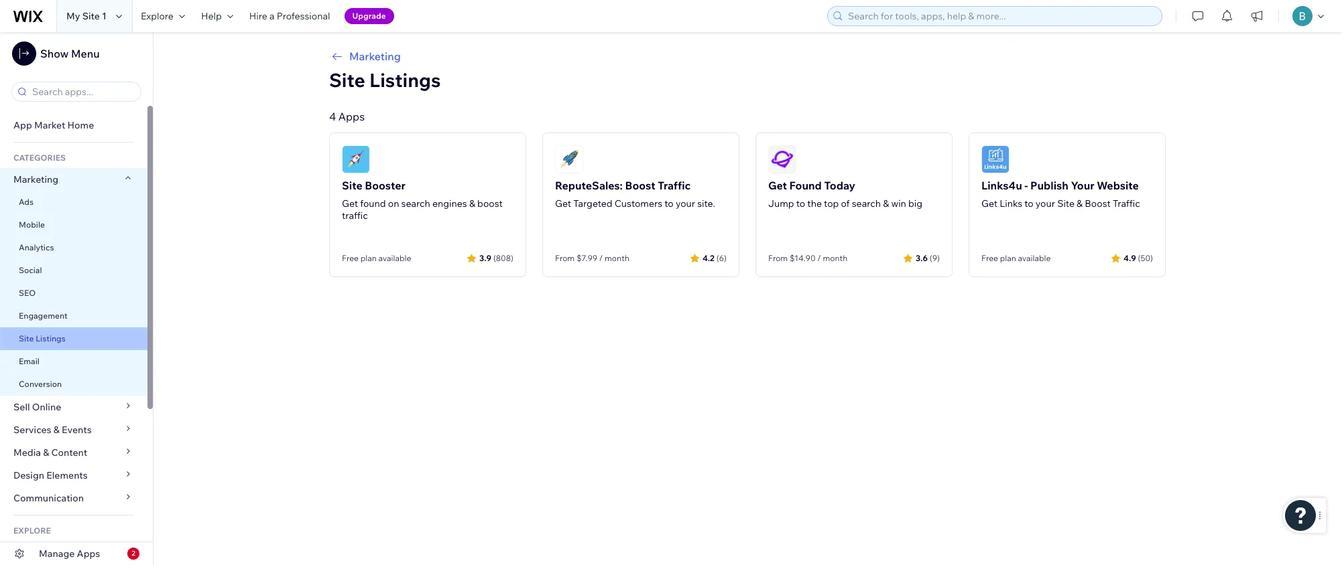 Task type: describe. For each thing, give the bounding box(es) containing it.
hire
[[249, 10, 267, 22]]

manage apps
[[39, 548, 100, 560]]

social link
[[0, 259, 147, 282]]

mobile
[[19, 220, 45, 230]]

links4u
[[981, 179, 1022, 192]]

2
[[132, 550, 135, 558]]

your
[[1071, 179, 1095, 192]]

the
[[807, 198, 822, 210]]

engagement
[[19, 311, 67, 321]]

plan for get
[[360, 253, 377, 263]]

get found today jump to the top of search & win big
[[768, 179, 923, 210]]

engagement link
[[0, 305, 147, 328]]

sell online
[[13, 402, 61, 414]]

0 vertical spatial listings
[[369, 68, 441, 92]]

email
[[19, 357, 39, 367]]

reputesales: boost traffic logo image
[[555, 145, 583, 174]]

communication
[[13, 493, 86, 505]]

engines
[[432, 198, 467, 210]]

site booster logo image
[[342, 145, 370, 174]]

& inside the site booster get found on search engines & boost traffic
[[469, 198, 475, 210]]

/ for boost
[[599, 253, 603, 263]]

listings inside sidebar 'element'
[[36, 334, 66, 344]]

/ for found
[[817, 253, 821, 263]]

plan for publish
[[1000, 253, 1016, 263]]

get inside the site booster get found on search engines & boost traffic
[[342, 198, 358, 210]]

seo link
[[0, 282, 147, 305]]

site left 1
[[82, 10, 100, 22]]

from $7.99 / month
[[555, 253, 629, 263]]

customers
[[615, 198, 662, 210]]

to inside get found today jump to the top of search & win big
[[796, 198, 805, 210]]

on
[[388, 198, 399, 210]]

media & content
[[13, 447, 87, 459]]

4.9
[[1124, 253, 1136, 263]]

$7.99
[[576, 253, 597, 263]]

3.6
[[916, 253, 928, 263]]

site up the 4 apps
[[329, 68, 365, 92]]

app market home
[[13, 119, 94, 131]]

explore
[[13, 526, 51, 536]]

4.9 (50)
[[1124, 253, 1153, 263]]

links
[[1000, 198, 1022, 210]]

from for reputesales:
[[555, 253, 575, 263]]

today
[[824, 179, 855, 192]]

month for boost
[[605, 253, 629, 263]]

traffic
[[342, 210, 368, 222]]

(6)
[[717, 253, 727, 263]]

categories
[[13, 153, 66, 163]]

big
[[908, 198, 923, 210]]

0 vertical spatial site listings
[[329, 68, 441, 92]]

top
[[824, 198, 839, 210]]

communication link
[[0, 487, 147, 510]]

services & events
[[13, 424, 92, 436]]

content
[[51, 447, 87, 459]]

analytics
[[19, 243, 54, 253]]

free plan available for get
[[342, 253, 411, 263]]

search inside the site booster get found on search engines & boost traffic
[[401, 198, 430, 210]]

upgrade button
[[344, 8, 394, 24]]

found
[[360, 198, 386, 210]]

free plan available for publish
[[981, 253, 1051, 263]]

online
[[32, 402, 61, 414]]

marketing inside sidebar 'element'
[[13, 174, 58, 186]]

found
[[789, 179, 822, 192]]

& inside get found today jump to the top of search & win big
[[883, 198, 889, 210]]

links4u - publish your website logo image
[[981, 145, 1010, 174]]

your inside links4u - publish your website get links to your site & boost traffic
[[1036, 198, 1055, 210]]

sell
[[13, 402, 30, 414]]

events
[[62, 424, 92, 436]]

show menu button
[[12, 42, 100, 66]]

jump
[[768, 198, 794, 210]]

media & content link
[[0, 442, 147, 465]]

ads
[[19, 197, 33, 207]]

show menu
[[40, 47, 100, 60]]

3.6 (9)
[[916, 253, 940, 263]]

hire a professional
[[249, 10, 330, 22]]

my site 1
[[66, 10, 107, 22]]

traffic inside links4u - publish your website get links to your site & boost traffic
[[1113, 198, 1140, 210]]

from for get
[[768, 253, 788, 263]]

3.9 (808)
[[479, 253, 514, 263]]

from $14.90 / month
[[768, 253, 848, 263]]

home
[[67, 119, 94, 131]]

help
[[201, 10, 222, 22]]

market
[[34, 119, 65, 131]]

sell online link
[[0, 396, 147, 419]]

email link
[[0, 351, 147, 373]]

analytics link
[[0, 237, 147, 259]]

of
[[841, 198, 850, 210]]

targeted
[[573, 198, 612, 210]]

free for publish
[[981, 253, 998, 263]]



Task type: locate. For each thing, give the bounding box(es) containing it.
available down links
[[1018, 253, 1051, 263]]

to right customers
[[665, 198, 674, 210]]

marketing down upgrade button
[[349, 50, 401, 63]]

month for found
[[823, 253, 848, 263]]

traffic up customers
[[658, 179, 691, 192]]

get inside links4u - publish your website get links to your site & boost traffic
[[981, 198, 998, 210]]

search inside get found today jump to the top of search & win big
[[852, 198, 881, 210]]

1 vertical spatial marketing
[[13, 174, 58, 186]]

upgrade
[[352, 11, 386, 21]]

4.2 (6)
[[703, 253, 727, 263]]

/
[[599, 253, 603, 263], [817, 253, 821, 263]]

1 plan from the left
[[360, 253, 377, 263]]

show
[[40, 47, 69, 60]]

4
[[329, 110, 336, 123]]

site inside the site booster get found on search engines & boost traffic
[[342, 179, 362, 192]]

social
[[19, 265, 42, 276]]

$14.90
[[790, 253, 816, 263]]

reputesales:
[[555, 179, 623, 192]]

sidebar element
[[0, 32, 154, 566]]

conversion
[[19, 379, 62, 390]]

4 apps
[[329, 110, 365, 123]]

search right of
[[852, 198, 881, 210]]

site.
[[697, 198, 715, 210]]

design elements
[[13, 470, 88, 482]]

apps right the 4
[[338, 110, 365, 123]]

1 horizontal spatial free plan available
[[981, 253, 1051, 263]]

2 available from the left
[[1018, 253, 1051, 263]]

to right links
[[1025, 198, 1034, 210]]

0 horizontal spatial apps
[[77, 548, 100, 560]]

site listings link
[[0, 328, 147, 351]]

2 free plan available from the left
[[981, 253, 1051, 263]]

free right (9)
[[981, 253, 998, 263]]

Search apps... field
[[28, 82, 137, 101]]

elements
[[46, 470, 88, 482]]

2 month from the left
[[823, 253, 848, 263]]

0 vertical spatial traffic
[[658, 179, 691, 192]]

0 vertical spatial marketing link
[[329, 48, 1166, 64]]

1 vertical spatial marketing link
[[0, 168, 147, 191]]

reputesales: boost traffic get targeted customers to your site.
[[555, 179, 715, 210]]

1 horizontal spatial from
[[768, 253, 788, 263]]

site inside links4u - publish your website get links to your site & boost traffic
[[1057, 198, 1075, 210]]

search
[[401, 198, 430, 210], [852, 198, 881, 210]]

apps for manage apps
[[77, 548, 100, 560]]

from left $7.99
[[555, 253, 575, 263]]

free plan available down links
[[981, 253, 1051, 263]]

get inside get found today jump to the top of search & win big
[[768, 179, 787, 192]]

media
[[13, 447, 41, 459]]

your down publish
[[1036, 198, 1055, 210]]

plan
[[360, 253, 377, 263], [1000, 253, 1016, 263]]

(808)
[[493, 253, 514, 263]]

1 horizontal spatial plan
[[1000, 253, 1016, 263]]

design
[[13, 470, 44, 482]]

0 horizontal spatial boost
[[625, 179, 655, 192]]

2 free from the left
[[981, 253, 998, 263]]

free for get
[[342, 253, 359, 263]]

0 horizontal spatial traffic
[[658, 179, 691, 192]]

traffic inside reputesales: boost traffic get targeted customers to your site.
[[658, 179, 691, 192]]

site
[[82, 10, 100, 22], [329, 68, 365, 92], [342, 179, 362, 192], [1057, 198, 1075, 210], [19, 334, 34, 344]]

2 horizontal spatial to
[[1025, 198, 1034, 210]]

month right $7.99
[[605, 253, 629, 263]]

1 horizontal spatial your
[[1036, 198, 1055, 210]]

0 vertical spatial marketing
[[349, 50, 401, 63]]

app
[[13, 119, 32, 131]]

1 / from the left
[[599, 253, 603, 263]]

0 vertical spatial apps
[[338, 110, 365, 123]]

1 vertical spatial boost
[[1085, 198, 1111, 210]]

1 horizontal spatial free
[[981, 253, 998, 263]]

links4u - publish your website get links to your site & boost traffic
[[981, 179, 1140, 210]]

website
[[1097, 179, 1139, 192]]

to left the
[[796, 198, 805, 210]]

a
[[269, 10, 275, 22]]

2 from from the left
[[768, 253, 788, 263]]

help button
[[193, 0, 241, 32]]

marketing
[[349, 50, 401, 63], [13, 174, 58, 186]]

(50)
[[1138, 253, 1153, 263]]

1 free from the left
[[342, 253, 359, 263]]

menu
[[71, 47, 100, 60]]

boost down your
[[1085, 198, 1111, 210]]

2 plan from the left
[[1000, 253, 1016, 263]]

1 horizontal spatial listings
[[369, 68, 441, 92]]

2 to from the left
[[796, 198, 805, 210]]

1 from from the left
[[555, 253, 575, 263]]

1 free plan available from the left
[[342, 253, 411, 263]]

get inside reputesales: boost traffic get targeted customers to your site.
[[555, 198, 571, 210]]

month
[[605, 253, 629, 263], [823, 253, 848, 263]]

0 horizontal spatial search
[[401, 198, 430, 210]]

1 horizontal spatial available
[[1018, 253, 1051, 263]]

1 horizontal spatial marketing
[[349, 50, 401, 63]]

2 your from the left
[[1036, 198, 1055, 210]]

get up 'jump'
[[768, 179, 787, 192]]

to inside links4u - publish your website get links to your site & boost traffic
[[1025, 198, 1034, 210]]

plan down traffic
[[360, 253, 377, 263]]

& inside links4u - publish your website get links to your site & boost traffic
[[1077, 198, 1083, 210]]

month right $14.90
[[823, 253, 848, 263]]

site listings up the 4 apps
[[329, 68, 441, 92]]

1 horizontal spatial boost
[[1085, 198, 1111, 210]]

& left boost
[[469, 198, 475, 210]]

& left events
[[53, 424, 60, 436]]

your
[[676, 198, 695, 210], [1036, 198, 1055, 210]]

publish
[[1030, 179, 1069, 192]]

1 horizontal spatial search
[[852, 198, 881, 210]]

1 month from the left
[[605, 253, 629, 263]]

2 search from the left
[[852, 198, 881, 210]]

site booster get found on search engines & boost traffic
[[342, 179, 503, 222]]

available for get
[[378, 253, 411, 263]]

seo
[[19, 288, 36, 298]]

0 horizontal spatial marketing link
[[0, 168, 147, 191]]

site up email
[[19, 334, 34, 344]]

site inside sidebar 'element'
[[19, 334, 34, 344]]

get
[[768, 179, 787, 192], [342, 198, 358, 210], [555, 198, 571, 210], [981, 198, 998, 210]]

1 horizontal spatial site listings
[[329, 68, 441, 92]]

1 vertical spatial listings
[[36, 334, 66, 344]]

0 vertical spatial boost
[[625, 179, 655, 192]]

booster
[[365, 179, 406, 192]]

your left site.
[[676, 198, 695, 210]]

0 horizontal spatial from
[[555, 253, 575, 263]]

apps inside sidebar 'element'
[[77, 548, 100, 560]]

app market home link
[[0, 114, 147, 137]]

get left targeted
[[555, 198, 571, 210]]

site down site booster logo
[[342, 179, 362, 192]]

boost
[[625, 179, 655, 192], [1085, 198, 1111, 210]]

available down on
[[378, 253, 411, 263]]

1 horizontal spatial marketing link
[[329, 48, 1166, 64]]

free
[[342, 253, 359, 263], [981, 253, 998, 263]]

boost up customers
[[625, 179, 655, 192]]

available for publish
[[1018, 253, 1051, 263]]

1 to from the left
[[665, 198, 674, 210]]

1 horizontal spatial to
[[796, 198, 805, 210]]

explore
[[141, 10, 174, 22]]

traffic down website
[[1113, 198, 1140, 210]]

site down publish
[[1057, 198, 1075, 210]]

1 vertical spatial site listings
[[19, 334, 66, 344]]

& right media
[[43, 447, 49, 459]]

free plan available down traffic
[[342, 253, 411, 263]]

0 horizontal spatial marketing
[[13, 174, 58, 186]]

boost inside reputesales: boost traffic get targeted customers to your site.
[[625, 179, 655, 192]]

1 vertical spatial traffic
[[1113, 198, 1140, 210]]

design elements link
[[0, 465, 147, 487]]

available
[[378, 253, 411, 263], [1018, 253, 1051, 263]]

& left win on the right of the page
[[883, 198, 889, 210]]

& down your
[[1077, 198, 1083, 210]]

3 to from the left
[[1025, 198, 1034, 210]]

professional
[[277, 10, 330, 22]]

plan down links
[[1000, 253, 1016, 263]]

get left found
[[342, 198, 358, 210]]

1 horizontal spatial traffic
[[1113, 198, 1140, 210]]

0 horizontal spatial your
[[676, 198, 695, 210]]

0 horizontal spatial plan
[[360, 253, 377, 263]]

-
[[1025, 179, 1028, 192]]

1 vertical spatial apps
[[77, 548, 100, 560]]

mobile link
[[0, 214, 147, 237]]

win
[[891, 198, 906, 210]]

1
[[102, 10, 107, 22]]

1 available from the left
[[378, 253, 411, 263]]

my
[[66, 10, 80, 22]]

1 horizontal spatial month
[[823, 253, 848, 263]]

boost inside links4u - publish your website get links to your site & boost traffic
[[1085, 198, 1111, 210]]

manage
[[39, 548, 75, 560]]

0 horizontal spatial listings
[[36, 334, 66, 344]]

0 horizontal spatial available
[[378, 253, 411, 263]]

1 your from the left
[[676, 198, 695, 210]]

apps
[[338, 110, 365, 123], [77, 548, 100, 560]]

traffic
[[658, 179, 691, 192], [1113, 198, 1140, 210]]

ads link
[[0, 191, 147, 214]]

Search for tools, apps, help & more... field
[[844, 7, 1158, 25]]

0 horizontal spatial site listings
[[19, 334, 66, 344]]

from left $14.90
[[768, 253, 788, 263]]

/ right $14.90
[[817, 253, 821, 263]]

search right on
[[401, 198, 430, 210]]

to inside reputesales: boost traffic get targeted customers to your site.
[[665, 198, 674, 210]]

0 horizontal spatial /
[[599, 253, 603, 263]]

4.2
[[703, 253, 715, 263]]

0 horizontal spatial to
[[665, 198, 674, 210]]

marketing link
[[329, 48, 1166, 64], [0, 168, 147, 191]]

site listings inside sidebar 'element'
[[19, 334, 66, 344]]

1 horizontal spatial /
[[817, 253, 821, 263]]

site listings
[[329, 68, 441, 92], [19, 334, 66, 344]]

& inside 'link'
[[43, 447, 49, 459]]

get left links
[[981, 198, 998, 210]]

2 / from the left
[[817, 253, 821, 263]]

boost
[[477, 198, 503, 210]]

0 horizontal spatial free
[[342, 253, 359, 263]]

0 horizontal spatial free plan available
[[342, 253, 411, 263]]

conversion link
[[0, 373, 147, 396]]

your inside reputesales: boost traffic get targeted customers to your site.
[[676, 198, 695, 210]]

(9)
[[930, 253, 940, 263]]

services & events link
[[0, 419, 147, 442]]

1 search from the left
[[401, 198, 430, 210]]

marketing down categories
[[13, 174, 58, 186]]

/ right $7.99
[[599, 253, 603, 263]]

1 horizontal spatial apps
[[338, 110, 365, 123]]

site listings down engagement
[[19, 334, 66, 344]]

&
[[469, 198, 475, 210], [883, 198, 889, 210], [1077, 198, 1083, 210], [53, 424, 60, 436], [43, 447, 49, 459]]

services
[[13, 424, 51, 436]]

hire a professional link
[[241, 0, 338, 32]]

free plan available
[[342, 253, 411, 263], [981, 253, 1051, 263]]

listings
[[369, 68, 441, 92], [36, 334, 66, 344]]

free down traffic
[[342, 253, 359, 263]]

get found today  logo image
[[768, 145, 796, 174]]

3.9
[[479, 253, 491, 263]]

apps for 4 apps
[[338, 110, 365, 123]]

apps right manage
[[77, 548, 100, 560]]

0 horizontal spatial month
[[605, 253, 629, 263]]



Task type: vqa. For each thing, say whether or not it's contained in the screenshot.


